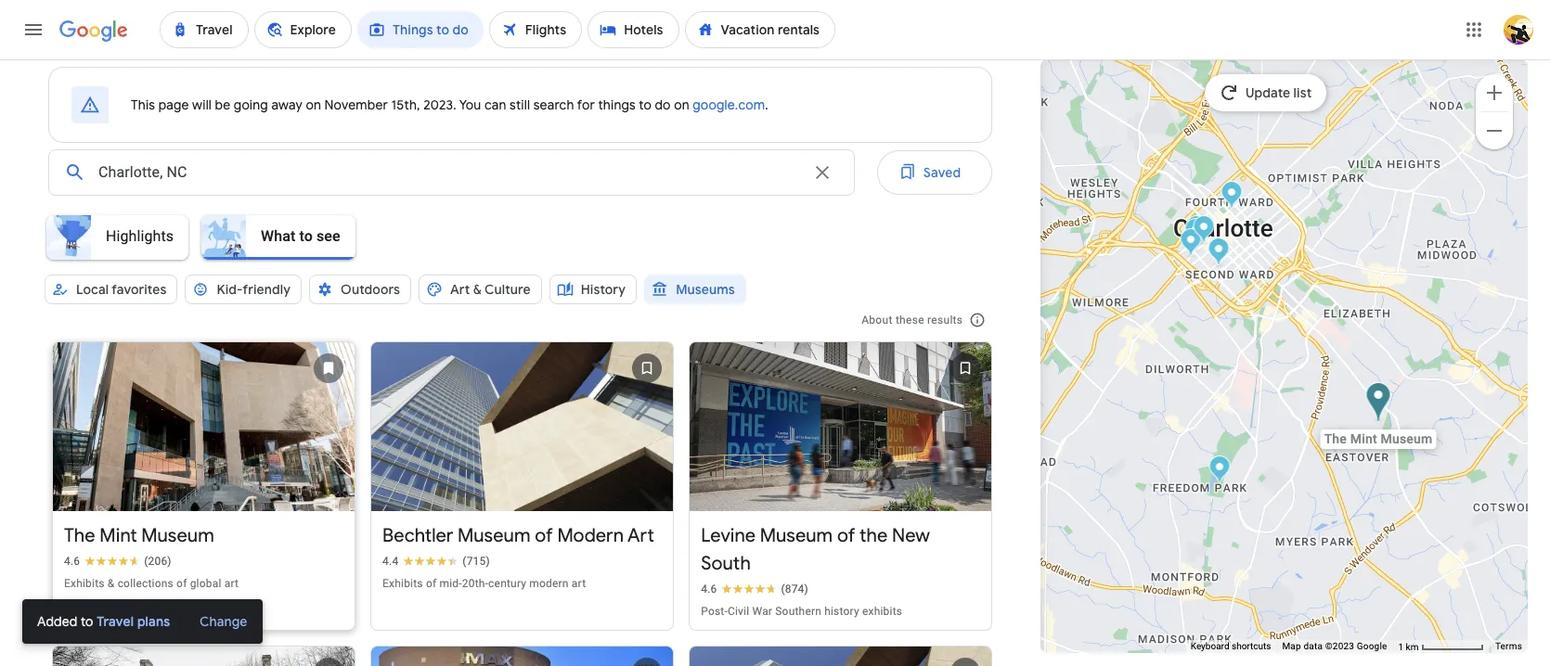 Task type: vqa. For each thing, say whether or not it's contained in the screenshot.


Task type: locate. For each thing, give the bounding box(es) containing it.
zoom in map image
[[1483, 81, 1506, 103]]

0 vertical spatial &
[[473, 281, 482, 298]]

saved
[[923, 164, 961, 181]]

of
[[535, 525, 553, 548], [837, 525, 855, 548], [176, 577, 187, 590], [426, 577, 437, 590]]

terms
[[1495, 641, 1522, 652]]

save the charlotte museum of history to collection image
[[306, 651, 351, 666]]

global
[[190, 577, 221, 590]]

1 horizontal spatial on
[[674, 97, 689, 113]]

keyboard shortcuts
[[1191, 641, 1271, 652]]

1 horizontal spatial art
[[572, 577, 586, 590]]

things
[[598, 97, 636, 113]]

kid-friendly
[[217, 281, 291, 298]]

see
[[317, 227, 340, 245]]

shortcuts
[[1232, 641, 1271, 652]]

art & culture
[[450, 281, 531, 298]]

1 vertical spatial 4.6
[[701, 583, 717, 596]]

to inside list item
[[299, 227, 313, 245]]

exhibits down 4.4
[[383, 577, 423, 590]]

(715)
[[463, 555, 490, 568]]

map region
[[897, 0, 1550, 666]]

2 vertical spatial to
[[81, 614, 93, 630]]

2 exhibits from the left
[[383, 577, 423, 590]]

of left the
[[837, 525, 855, 548]]

of left modern
[[535, 525, 553, 548]]

2 on from the left
[[674, 97, 689, 113]]

local
[[76, 281, 109, 298]]

to left travel
[[81, 614, 93, 630]]

harvey b. gantt center for african-american arts + culture image
[[1185, 223, 1206, 253]]

save mint museum uptown to collection image
[[943, 651, 988, 666]]

status
[[22, 600, 1528, 644]]

save levine museum of the new south to collection image
[[943, 346, 988, 391]]

art left culture
[[450, 281, 470, 298]]

1 horizontal spatial museum
[[458, 525, 530, 548]]

filters list containing highlights
[[33, 210, 993, 284]]

the
[[860, 525, 888, 548]]

november
[[324, 97, 388, 113]]

& inside button
[[473, 281, 482, 298]]

on right "away"
[[306, 97, 321, 113]]

map data ©2023 google
[[1282, 641, 1387, 652]]

what to see list item
[[196, 210, 363, 265]]

travel
[[97, 614, 134, 630]]

1 vertical spatial &
[[107, 577, 115, 590]]

1 vertical spatial to
[[299, 227, 313, 245]]

& down 4.6 out of 5 stars from 206 reviews image
[[107, 577, 115, 590]]

art right global on the bottom left of the page
[[224, 577, 239, 590]]

0 vertical spatial 4.6
[[64, 555, 80, 568]]

2 horizontal spatial museum
[[760, 525, 833, 548]]

0 vertical spatial to
[[639, 97, 652, 113]]

bechtler museum of modern art
[[383, 525, 654, 548]]

1 horizontal spatial 4.6
[[701, 583, 717, 596]]

0 horizontal spatial art
[[450, 281, 470, 298]]

20th-
[[462, 577, 488, 590]]

history button
[[549, 267, 637, 312]]

& left culture
[[473, 281, 482, 298]]

museums button
[[644, 267, 746, 312]]

& for collections
[[107, 577, 115, 590]]

4.6 up post-
[[701, 583, 717, 596]]

museum for bechtler
[[458, 525, 530, 548]]

3 museum from the left
[[760, 525, 833, 548]]

war
[[752, 605, 772, 618]]

away
[[271, 97, 303, 113]]

southern
[[775, 605, 822, 618]]

0 horizontal spatial museum
[[141, 525, 214, 548]]

Search for destinations, sights and more text field
[[97, 150, 800, 195]]

to left "see"
[[299, 227, 313, 245]]

to
[[639, 97, 652, 113], [299, 227, 313, 245], [81, 614, 93, 630]]

change button
[[187, 600, 261, 644]]

list
[[45, 326, 1000, 666]]

to for added to travel plans
[[81, 614, 93, 630]]

google.com
[[693, 97, 765, 113]]

4.6 out of 5 stars from 206 reviews image
[[64, 554, 171, 569]]

museum
[[141, 525, 214, 548], [458, 525, 530, 548], [760, 525, 833, 548]]

& inside list
[[107, 577, 115, 590]]

4.6 down the
[[64, 555, 80, 568]]

0 horizontal spatial exhibits
[[64, 577, 105, 590]]

1 horizontal spatial exhibits
[[383, 577, 423, 590]]

exhibits
[[862, 605, 902, 618]]

saved link
[[877, 150, 993, 195]]

1 exhibits from the left
[[64, 577, 105, 590]]

art
[[450, 281, 470, 298], [628, 525, 654, 548]]

outdoors button
[[309, 267, 411, 312]]

4.6 for levine museum of the new south
[[701, 583, 717, 596]]

0 horizontal spatial on
[[306, 97, 321, 113]]

art
[[224, 577, 239, 590], [572, 577, 586, 590]]

museum inside levine museum of the new south
[[760, 525, 833, 548]]

to left do
[[639, 97, 652, 113]]

art right modern
[[628, 525, 654, 548]]

on
[[306, 97, 321, 113], [674, 97, 689, 113]]

keyboard shortcuts button
[[1191, 641, 1271, 654]]

results
[[927, 314, 963, 327]]

status containing added to
[[22, 600, 1528, 644]]

museum up (874)
[[760, 525, 833, 548]]

2 art from the left
[[572, 577, 586, 590]]

nascar hall of fame image
[[1208, 238, 1229, 268]]

2023.
[[423, 97, 456, 113]]

1 horizontal spatial &
[[473, 281, 482, 298]]

&
[[473, 281, 482, 298], [107, 577, 115, 590]]

update
[[1246, 84, 1290, 101]]

list
[[1294, 84, 1312, 101]]

4.6 for the mint museum
[[64, 555, 80, 568]]

1 vertical spatial art
[[628, 525, 654, 548]]

post-civil war southern history exhibits
[[701, 605, 902, 618]]

2 museum from the left
[[458, 525, 530, 548]]

of left global on the bottom left of the page
[[176, 577, 187, 590]]

0 vertical spatial art
[[450, 281, 470, 298]]

museum up (206)
[[141, 525, 214, 548]]

mid-
[[440, 577, 462, 590]]

what
[[261, 227, 296, 245]]

main menu image
[[22, 19, 45, 41]]

(206)
[[144, 555, 171, 568]]

filters list containing local favorites
[[41, 267, 993, 330]]

art right modern
[[572, 577, 586, 590]]

favorites
[[112, 281, 167, 298]]

exhibits down 4.6 out of 5 stars from 206 reviews image
[[64, 577, 105, 590]]

4.4 out of 5 stars from 715 reviews image
[[383, 554, 490, 569]]

0 horizontal spatial art
[[224, 577, 239, 590]]

levine museum of the new south
[[701, 525, 930, 576]]

be
[[215, 97, 231, 113]]

filters form
[[33, 143, 993, 330]]

on right do
[[674, 97, 689, 113]]

1 horizontal spatial to
[[299, 227, 313, 245]]

plans
[[137, 614, 170, 630]]

levine center for the arts image
[[1185, 218, 1206, 249]]

about
[[862, 314, 893, 327]]

update list button
[[1205, 74, 1327, 111]]

highlights
[[106, 227, 174, 245]]

clear image
[[811, 162, 833, 184]]

museum up (715)
[[458, 525, 530, 548]]

4.6
[[64, 555, 80, 568], [701, 583, 717, 596]]

exhibits & collections of global art
[[64, 577, 239, 590]]

can
[[484, 97, 506, 113]]

filters list
[[33, 210, 993, 284], [41, 267, 993, 330]]

0 horizontal spatial &
[[107, 577, 115, 590]]

local favorites button
[[45, 267, 178, 312]]

mint museum uptown image
[[1186, 215, 1207, 246]]

0 horizontal spatial to
[[81, 614, 93, 630]]

2 horizontal spatial to
[[639, 97, 652, 113]]

0 horizontal spatial 4.6
[[64, 555, 80, 568]]



Task type: describe. For each thing, give the bounding box(es) containing it.
for
[[577, 97, 595, 113]]

1 on from the left
[[306, 97, 321, 113]]

new
[[892, 525, 930, 548]]

history
[[581, 281, 626, 298]]

art & culture button
[[419, 267, 542, 312]]

levine
[[701, 525, 756, 548]]

post-
[[701, 605, 728, 618]]

modern
[[529, 577, 569, 590]]

local favorites
[[76, 281, 167, 298]]

civil
[[728, 605, 749, 618]]

of inside levine museum of the new south
[[837, 525, 855, 548]]

added
[[37, 614, 78, 630]]

exhibits for the
[[64, 577, 105, 590]]

what to see
[[261, 227, 340, 245]]

1 km
[[1398, 642, 1421, 652]]

filters list inside form
[[41, 267, 993, 330]]

outdoors
[[341, 281, 400, 298]]

1 km button
[[1393, 640, 1490, 654]]

museums
[[676, 281, 735, 298]]

this page will be going away on november 15th, 2023. you can still search for things to do on google.com .
[[131, 97, 768, 113]]

keyboard
[[1191, 641, 1229, 652]]

this
[[131, 97, 155, 113]]

update list
[[1246, 84, 1312, 101]]

map
[[1282, 641, 1301, 652]]

km
[[1406, 642, 1419, 652]]

you
[[459, 97, 481, 113]]

exhibits of mid-20th-century modern art
[[383, 577, 586, 590]]

exhibits for bechtler
[[383, 577, 423, 590]]

mint
[[100, 525, 137, 548]]

collections
[[118, 577, 174, 590]]

levine museum of the new south image
[[1193, 215, 1214, 246]]

kid-friendly button
[[185, 267, 302, 312]]

century
[[488, 577, 526, 590]]

page
[[158, 97, 189, 113]]

terms link
[[1495, 641, 1522, 652]]

the mint museum
[[64, 525, 214, 548]]

1 art from the left
[[224, 577, 239, 590]]

do
[[655, 97, 671, 113]]

friendly
[[243, 281, 291, 298]]

zoom out map image
[[1483, 119, 1506, 142]]

added to travel plans
[[37, 614, 170, 630]]

what to see link
[[196, 215, 363, 260]]

1 museum from the left
[[141, 525, 214, 548]]

discovery place science image
[[1221, 181, 1242, 212]]

these
[[896, 314, 924, 327]]

google
[[1357, 641, 1387, 652]]

travel plans link
[[97, 606, 170, 638]]

the
[[64, 525, 95, 548]]

save the mint museum to collection image
[[306, 346, 351, 391]]

of left mid-
[[426, 577, 437, 590]]

still
[[510, 97, 530, 113]]

modern
[[557, 525, 624, 548]]

museum of illusions - charlotte image
[[1180, 228, 1201, 259]]

change
[[200, 614, 248, 630]]

bechtler
[[383, 525, 453, 548]]

the mint museum image
[[1366, 382, 1391, 424]]

data
[[1304, 641, 1323, 652]]

to for what to see
[[299, 227, 313, 245]]

museum for levine
[[760, 525, 833, 548]]

save discovery place science to collection image
[[625, 651, 669, 666]]

culture
[[485, 281, 531, 298]]

going
[[234, 97, 268, 113]]

©2023
[[1325, 641, 1354, 652]]

south
[[701, 552, 751, 576]]

save bechtler museum of modern art to collection image
[[625, 346, 669, 391]]

discovery place nature image
[[1209, 456, 1230, 486]]

google.com link
[[693, 97, 765, 113]]

kid-
[[217, 281, 243, 298]]

4.4
[[383, 555, 399, 568]]

1 horizontal spatial art
[[628, 525, 654, 548]]

1
[[1398, 642, 1404, 652]]

about these results
[[862, 314, 963, 327]]

bechtler museum of modern art image
[[1189, 215, 1211, 246]]

about these results image
[[955, 298, 1000, 343]]

.
[[765, 97, 768, 113]]

list containing the mint museum
[[45, 326, 1000, 666]]

& for culture
[[473, 281, 482, 298]]

art inside 'art & culture' button
[[450, 281, 470, 298]]

history
[[824, 605, 859, 618]]

15th,
[[391, 97, 420, 113]]

will
[[192, 97, 212, 113]]

4.6 out of 5 stars from 874 reviews image
[[701, 582, 808, 597]]

(874)
[[781, 583, 808, 596]]

highlights link
[[41, 215, 196, 260]]



